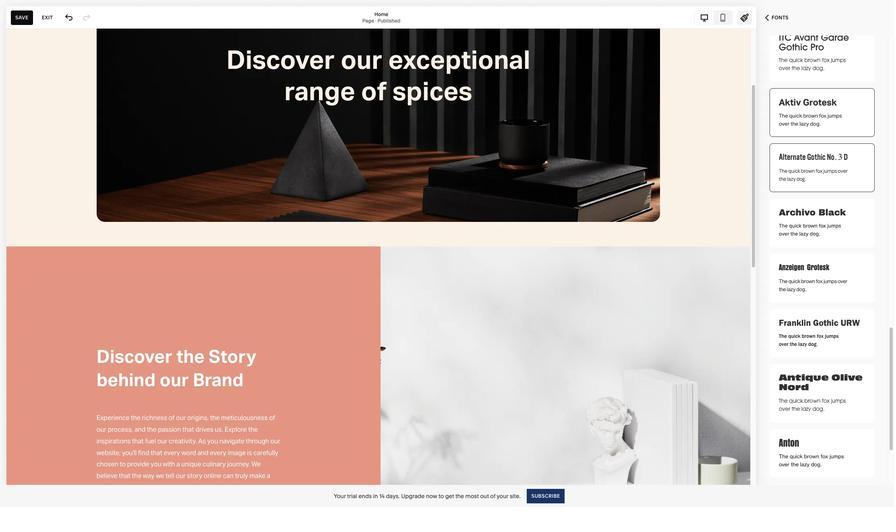 Task type: locate. For each thing, give the bounding box(es) containing it.
quick for alternate
[[789, 167, 800, 174]]

the down the 'franklin'
[[779, 333, 787, 339]]

dog. for anzeigen
[[797, 286, 807, 293]]

the down archivo on the top right
[[779, 222, 788, 230]]

brown for aktiv
[[804, 112, 818, 119]]

8 the from the top
[[779, 453, 789, 460]]

grotesk right anzeigen
[[807, 263, 830, 273]]

exit
[[42, 14, 53, 20]]

jumps for alternate gothic no. 3 d
[[824, 167, 837, 174]]

the down aktiv
[[791, 120, 799, 127]]

jumps for antique olive nord
[[831, 398, 846, 405]]

black
[[819, 208, 846, 218]]

quick inside itc avant garde gothic pro the quick brown fox jumps over the lazy dog.
[[789, 57, 803, 64]]

the quick brown fox jumps over the lazy dog. for alternate
[[779, 167, 848, 183]]

subscribe
[[532, 493, 560, 499]]

0 vertical spatial gothic
[[779, 41, 808, 53]]

the quick brown fox jumps over the lazy dog. for antique
[[779, 398, 846, 413]]

upgrade
[[401, 493, 425, 500]]

the down nord at the bottom right
[[792, 406, 800, 413]]

fox for franklin
[[817, 333, 824, 339]]

fox for antique
[[822, 398, 830, 405]]

the down archivo on the top right
[[791, 230, 798, 238]]

the down anton
[[791, 461, 799, 468]]

1 vertical spatial grotesk
[[807, 263, 830, 273]]

2 vertical spatial gothic
[[813, 317, 839, 328]]

quick down 'alternate'
[[789, 167, 800, 174]]

brown inside the anton the quick brown fox jumps over the lazy dog.
[[804, 453, 820, 460]]

quick down avant
[[789, 57, 803, 64]]

1 the quick brown fox jumps over the lazy dog. from the top
[[779, 112, 842, 127]]

save button
[[11, 10, 33, 25]]

4 the quick brown fox jumps over the lazy dog. from the top
[[779, 278, 848, 293]]

home
[[375, 11, 388, 17]]

the quick brown fox jumps over the lazy dog. down archivo black
[[779, 222, 841, 238]]

quick down the 'franklin'
[[789, 333, 801, 339]]

3 the from the top
[[779, 167, 788, 174]]

the down nord at the bottom right
[[779, 398, 788, 405]]

lazy for anzeigen
[[787, 286, 796, 293]]

the down itc
[[779, 57, 788, 64]]

the quick brown fox jumps over the lazy dog.
[[779, 112, 842, 127], [779, 167, 848, 183], [779, 222, 841, 238], [779, 278, 848, 293], [779, 333, 839, 347], [779, 398, 846, 413]]

quick down nord at the bottom right
[[789, 398, 803, 405]]

the quick brown fox jumps over the lazy dog. down aktiv grotesk
[[779, 112, 842, 127]]

the quick brown fox jumps over the lazy dog. for anzeigen
[[779, 278, 848, 293]]

gothic for franklin
[[813, 317, 839, 328]]

the
[[792, 65, 800, 72], [791, 120, 799, 127], [779, 175, 787, 183], [791, 230, 798, 238], [779, 286, 786, 293], [790, 341, 797, 347], [792, 406, 800, 413], [791, 461, 799, 468], [456, 493, 464, 500]]

jumps for anzeigen grotesk
[[824, 278, 837, 284]]

5 the from the top
[[779, 278, 788, 284]]

quick down anzeigen
[[789, 278, 801, 284]]

0 vertical spatial grotesk
[[803, 97, 837, 108]]

quick for anzeigen
[[789, 278, 801, 284]]

gothic
[[779, 41, 808, 53], [807, 152, 826, 163], [813, 317, 839, 328]]

franklin
[[779, 317, 811, 328]]

dog. for archivo
[[810, 230, 820, 238]]

lazy for aktiv
[[800, 120, 809, 127]]

2 the quick brown fox jumps over the lazy dog. from the top
[[779, 167, 848, 183]]

jumps inside the anton the quick brown fox jumps over the lazy dog.
[[830, 453, 844, 460]]

the for franklin
[[779, 333, 787, 339]]

dog. for aktiv
[[810, 120, 821, 127]]

dog. for franklin
[[809, 341, 818, 347]]

over for anzeigen grotesk
[[838, 278, 848, 284]]

the quick brown fox jumps over the lazy dog. down antique olive nord
[[779, 398, 846, 413]]

the down 'alternate'
[[779, 167, 788, 174]]

d
[[844, 152, 848, 163]]

of
[[490, 493, 496, 500]]

quick inside the anton the quick brown fox jumps over the lazy dog.
[[790, 453, 803, 460]]

6 the from the top
[[779, 333, 787, 339]]

grotesk right aktiv
[[803, 97, 837, 108]]

published
[[378, 18, 401, 24]]

over
[[779, 65, 791, 72], [779, 120, 790, 127], [838, 167, 848, 174], [779, 230, 789, 238], [838, 278, 848, 284], [779, 341, 789, 347], [779, 406, 791, 413], [779, 461, 790, 468]]

jumps for archivo black
[[828, 222, 841, 230]]

1 vertical spatial gothic
[[807, 152, 826, 163]]

lazy
[[802, 65, 811, 72], [800, 120, 809, 127], [787, 175, 796, 183], [800, 230, 809, 238], [787, 286, 796, 293], [799, 341, 807, 347], [802, 406, 811, 413], [800, 461, 810, 468]]

over for aktiv grotesk
[[779, 120, 790, 127]]

1 the from the top
[[779, 57, 788, 64]]

the quick brown fox jumps over the lazy dog. down anzeigen grotesk
[[779, 278, 848, 293]]

the quick brown fox jumps over the lazy dog. for franklin
[[779, 333, 839, 347]]

the down aktiv
[[779, 112, 788, 119]]

the down the 'franklin'
[[790, 341, 797, 347]]

the quick brown fox jumps over the lazy dog. down franklin gothic urw
[[779, 333, 839, 347]]

4 the from the top
[[779, 222, 788, 230]]

quick down archivo on the top right
[[789, 222, 802, 230]]

over for alternate gothic no. 3 d
[[838, 167, 848, 174]]

quick for franklin
[[789, 333, 801, 339]]

alternate gothic no. 3 d
[[779, 152, 848, 163]]

antique olive nord
[[779, 373, 863, 393]]

archivo
[[779, 208, 816, 218]]

nord
[[779, 382, 809, 393]]

over inside itc avant garde gothic pro the quick brown fox jumps over the lazy dog.
[[779, 65, 791, 72]]

the down anzeigen
[[779, 286, 786, 293]]

dog.
[[813, 65, 825, 72], [810, 120, 821, 127], [797, 175, 807, 183], [810, 230, 820, 238], [797, 286, 807, 293], [809, 341, 818, 347], [813, 406, 825, 413], [811, 461, 822, 468]]

the
[[779, 57, 788, 64], [779, 112, 788, 119], [779, 167, 788, 174], [779, 222, 788, 230], [779, 278, 788, 284], [779, 333, 787, 339], [779, 398, 788, 405], [779, 453, 789, 460]]

jumps inside itc avant garde gothic pro the quick brown fox jumps over the lazy dog.
[[831, 57, 846, 64]]

subscribe button
[[527, 489, 565, 503]]

brown
[[805, 57, 821, 64], [804, 112, 818, 119], [801, 167, 815, 174], [803, 222, 818, 230], [802, 278, 816, 284], [802, 333, 816, 339], [805, 398, 821, 405], [804, 453, 820, 460]]

the quick brown fox jumps over the lazy dog. down alternate gothic no. 3 d on the right top of the page
[[779, 167, 848, 183]]

gothic left the no.
[[807, 152, 826, 163]]

quick down aktiv
[[789, 112, 802, 119]]

quick for archivo
[[789, 222, 802, 230]]

brown for alternate
[[801, 167, 815, 174]]

brown for anzeigen
[[802, 278, 816, 284]]

the down anton
[[779, 453, 789, 460]]

fonts
[[772, 15, 789, 21]]

lazy for antique
[[802, 406, 811, 413]]

save
[[15, 14, 28, 20]]

the for franklin
[[790, 341, 797, 347]]

6 the quick brown fox jumps over the lazy dog. from the top
[[779, 398, 846, 413]]

quick
[[789, 57, 803, 64], [789, 112, 802, 119], [789, 167, 800, 174], [789, 222, 802, 230], [789, 278, 801, 284], [789, 333, 801, 339], [789, 398, 803, 405], [790, 453, 803, 460]]

2 the from the top
[[779, 112, 788, 119]]

to
[[439, 493, 444, 500]]

7 the from the top
[[779, 398, 788, 405]]

quick down anton
[[790, 453, 803, 460]]

gothic left "urw"
[[813, 317, 839, 328]]

jumps
[[831, 57, 846, 64], [828, 112, 842, 119], [824, 167, 837, 174], [828, 222, 841, 230], [824, 278, 837, 284], [825, 333, 839, 339], [831, 398, 846, 405], [830, 453, 844, 460]]

5 the quick brown fox jumps over the lazy dog. from the top
[[779, 333, 839, 347]]

3 the quick brown fox jumps over the lazy dog. from the top
[[779, 222, 841, 238]]

aktiv
[[779, 97, 801, 108]]

fox inside itc avant garde gothic pro the quick brown fox jumps over the lazy dog.
[[822, 57, 830, 64]]

the for aktiv
[[779, 112, 788, 119]]

the down anzeigen
[[779, 278, 788, 284]]

3
[[838, 152, 843, 163]]

brown inside itc avant garde gothic pro the quick brown fox jumps over the lazy dog.
[[805, 57, 821, 64]]

gothic left pro
[[779, 41, 808, 53]]

the down 'alternate'
[[779, 175, 787, 183]]

anton the quick brown fox jumps over the lazy dog.
[[779, 436, 844, 468]]

gothic for alternate
[[807, 152, 826, 163]]

the down avant
[[792, 65, 800, 72]]

jumps for aktiv grotesk
[[828, 112, 842, 119]]

fox
[[822, 57, 830, 64], [820, 112, 827, 119], [816, 167, 823, 174], [819, 222, 826, 230], [816, 278, 823, 284], [817, 333, 824, 339], [822, 398, 830, 405], [821, 453, 829, 460]]

now
[[426, 493, 437, 500]]

garde
[[821, 31, 849, 43]]

tab list
[[695, 11, 732, 24]]

anton
[[779, 436, 799, 450]]

fox for aktiv
[[820, 112, 827, 119]]

alternate
[[779, 152, 806, 163]]

grotesk
[[803, 97, 837, 108], [807, 263, 830, 273]]

over for franklin gothic urw
[[779, 341, 789, 347]]

lazy for archivo
[[800, 230, 809, 238]]

avant
[[794, 31, 819, 43]]

quick for aktiv
[[789, 112, 802, 119]]



Task type: vqa. For each thing, say whether or not it's contained in the screenshot.
color
no



Task type: describe. For each thing, give the bounding box(es) containing it.
itc
[[779, 31, 792, 43]]

the for anzeigen
[[779, 278, 788, 284]]

site.
[[510, 493, 521, 500]]

fox for alternate
[[816, 167, 823, 174]]

brown for archivo
[[803, 222, 818, 230]]

archivo black
[[779, 208, 846, 218]]

dog. for antique
[[813, 406, 825, 413]]

quick for antique
[[789, 398, 803, 405]]

jumps for franklin gothic urw
[[825, 333, 839, 339]]

over inside the anton the quick brown fox jumps over the lazy dog.
[[779, 461, 790, 468]]

the for archivo
[[791, 230, 798, 238]]

the quick brown fox jumps over the lazy dog. for archivo
[[779, 222, 841, 238]]

fox inside the anton the quick brown fox jumps over the lazy dog.
[[821, 453, 829, 460]]

the right get
[[456, 493, 464, 500]]

gothic inside itc avant garde gothic pro the quick brown fox jumps over the lazy dog.
[[779, 41, 808, 53]]

the for antique
[[792, 406, 800, 413]]

lazy for alternate
[[787, 175, 796, 183]]

·
[[375, 18, 377, 24]]

over for archivo black
[[779, 230, 789, 238]]

dog. inside itc avant garde gothic pro the quick brown fox jumps over the lazy dog.
[[813, 65, 825, 72]]

anzeigen
[[779, 263, 805, 273]]

lazy inside the anton the quick brown fox jumps over the lazy dog.
[[800, 461, 810, 468]]

dog. inside the anton the quick brown fox jumps over the lazy dog.
[[811, 461, 822, 468]]

trial
[[347, 493, 357, 500]]

get
[[445, 493, 454, 500]]

grotesk for anzeigen grotesk
[[807, 263, 830, 273]]

exit button
[[37, 10, 57, 25]]

the for anzeigen
[[779, 286, 786, 293]]

most
[[466, 493, 479, 500]]

your
[[497, 493, 509, 500]]

the for antique
[[779, 398, 788, 405]]

brown for franklin
[[802, 333, 816, 339]]

home page · published
[[362, 11, 401, 24]]

the quick brown fox jumps over the lazy dog. for aktiv
[[779, 112, 842, 127]]

days.
[[386, 493, 400, 500]]

14
[[379, 493, 385, 500]]

franklin gothic urw
[[779, 317, 860, 328]]

the inside itc avant garde gothic pro the quick brown fox jumps over the lazy dog.
[[779, 57, 788, 64]]

dog. for alternate
[[797, 175, 807, 183]]

the for alternate
[[779, 167, 788, 174]]

no.
[[827, 152, 837, 163]]

in
[[373, 493, 378, 500]]

the inside the anton the quick brown fox jumps over the lazy dog.
[[779, 453, 789, 460]]

antique
[[779, 373, 829, 384]]

lazy inside itc avant garde gothic pro the quick brown fox jumps over the lazy dog.
[[802, 65, 811, 72]]

the inside the anton the quick brown fox jumps over the lazy dog.
[[791, 461, 799, 468]]

out
[[480, 493, 489, 500]]

your trial ends in 14 days. upgrade now to get the most out of your site.
[[334, 493, 521, 500]]

over for antique olive nord
[[779, 406, 791, 413]]

the for aktiv
[[791, 120, 799, 127]]

pro
[[811, 41, 825, 53]]

aktiv grotesk
[[779, 97, 837, 108]]

your
[[334, 493, 346, 500]]

fonts button
[[757, 9, 798, 27]]

brown for antique
[[805, 398, 821, 405]]

the for archivo
[[779, 222, 788, 230]]

olive
[[832, 373, 863, 384]]

the for alternate
[[779, 175, 787, 183]]

grotesk for aktiv grotesk
[[803, 97, 837, 108]]

fox for archivo
[[819, 222, 826, 230]]

fox for anzeigen
[[816, 278, 823, 284]]

page
[[362, 18, 374, 24]]

anzeigen grotesk
[[779, 263, 830, 273]]

the inside itc avant garde gothic pro the quick brown fox jumps over the lazy dog.
[[792, 65, 800, 72]]

ends
[[359, 493, 372, 500]]

itc avant garde gothic pro the quick brown fox jumps over the lazy dog.
[[779, 31, 849, 72]]

lazy for franklin
[[799, 341, 807, 347]]

urw
[[841, 317, 860, 328]]



